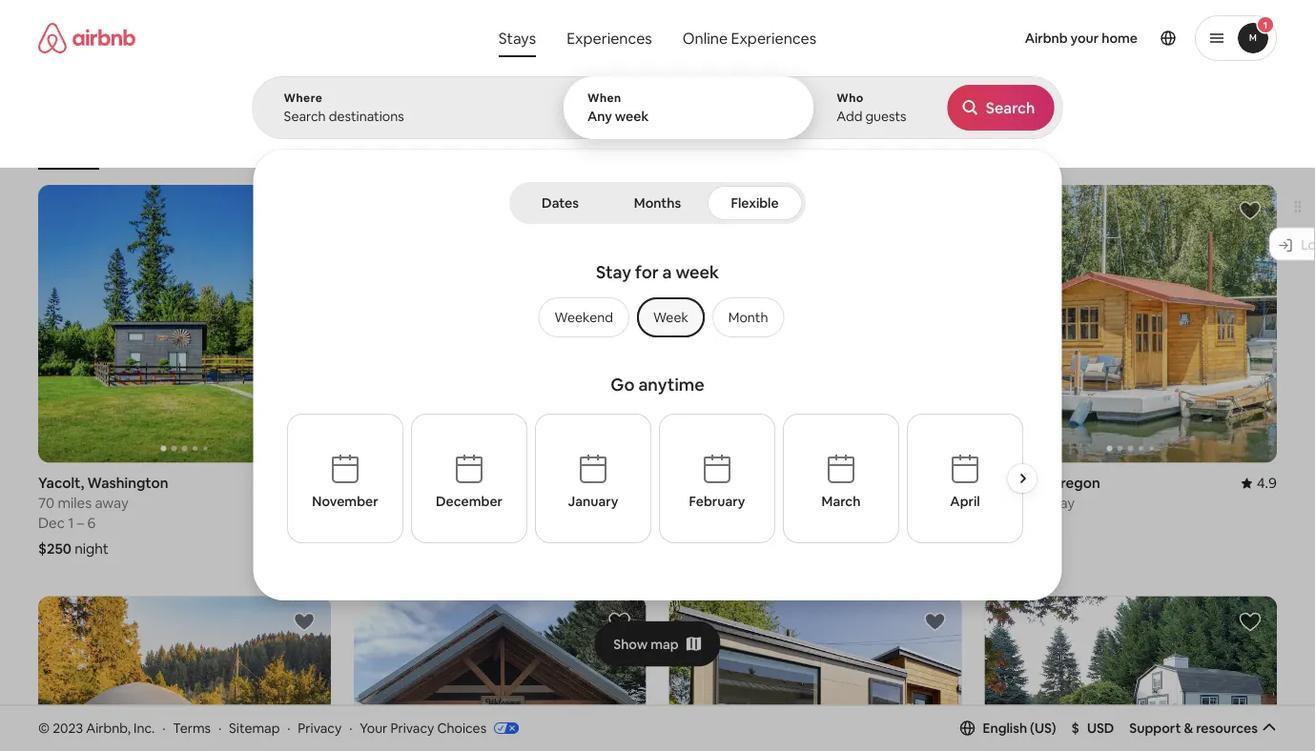 Task type: locate. For each thing, give the bounding box(es) containing it.
$
[[1072, 720, 1080, 737]]

2 – from the left
[[394, 514, 401, 533]]

1 night from the left
[[75, 540, 109, 559]]

$250
[[38, 540, 72, 559]]

3 oregon from the left
[[1049, 474, 1101, 493]]

choices
[[437, 720, 487, 737]]

1 horizontal spatial add to wishlist: portland, oregon image
[[1239, 199, 1262, 222]]

(us)
[[1031, 720, 1057, 737]]

add to wishlist: eugene, oregon image
[[293, 611, 316, 634]]

stays
[[499, 28, 536, 48]]

1 horizontal spatial –
[[394, 514, 401, 533]]

· left your
[[349, 720, 352, 737]]

1 oregon from the left
[[395, 474, 446, 493]]

1 horizontal spatial nov
[[985, 514, 1011, 533]]

2 · from the left
[[218, 720, 222, 737]]

show map button
[[595, 622, 721, 668]]

1 vertical spatial 1
[[68, 514, 74, 533]]

group containing off-the-grid
[[38, 95, 950, 170]]

miles inside 'portland, oregon 50 miles away nov 15 – 20 $132 night'
[[1005, 494, 1039, 513]]

omg!
[[657, 141, 688, 156]]

privacy left your
[[298, 720, 342, 737]]

– inside bend, oregon 98 miles away nov 2 – 7 $148 night
[[394, 514, 401, 533]]

nov
[[354, 514, 380, 533], [985, 514, 1011, 533]]

© 2023 airbnb, inc. ·
[[38, 720, 165, 737]]

away up 20
[[1042, 494, 1075, 513]]

2 horizontal spatial oregon
[[1049, 474, 1101, 493]]

miles up 2 in the left bottom of the page
[[374, 494, 408, 513]]

– right "15"
[[1031, 514, 1038, 533]]

week
[[615, 108, 649, 125], [676, 261, 719, 284]]

away inside rhododendron, oregon 56 miles away
[[726, 494, 760, 513]]

home
[[1102, 30, 1138, 47]]

add to wishlist: portland, oregon image
[[1239, 199, 1262, 222], [924, 611, 947, 634]]

1 – from the left
[[77, 514, 84, 533]]

oregon up 7
[[395, 474, 446, 493]]

4 away from the left
[[1042, 494, 1075, 513]]

tab list
[[513, 182, 802, 224]]

0 vertical spatial 1
[[1264, 19, 1268, 31]]

15
[[1014, 514, 1028, 533]]

experiences up when
[[567, 28, 652, 48]]

None search field
[[252, 0, 1063, 601]]

1 horizontal spatial oregon
[[777, 474, 829, 493]]

english
[[983, 720, 1028, 737]]

stays button
[[484, 19, 552, 57]]

0 vertical spatial week
[[615, 108, 649, 125]]

your
[[1071, 30, 1099, 47]]

$117
[[669, 540, 698, 559]]

1 nov from the left
[[354, 514, 380, 533]]

night down 7
[[388, 540, 422, 559]]

tab list containing dates
[[513, 182, 802, 224]]

night down the 6
[[75, 540, 109, 559]]

nov inside bend, oregon 98 miles away nov 2 – 7 $148 night
[[354, 514, 380, 533]]

nov for 98
[[354, 514, 380, 533]]

1 horizontal spatial 1
[[1264, 19, 1268, 31]]

0 horizontal spatial nov
[[354, 514, 380, 533]]

oregon up march
[[777, 474, 829, 493]]

0 horizontal spatial oregon
[[395, 474, 446, 493]]

1 vertical spatial week
[[676, 261, 719, 284]]

group containing weekend
[[531, 298, 785, 338]]

flexible
[[731, 195, 779, 212]]

miles up "15"
[[1005, 494, 1039, 513]]

2 away from the left
[[411, 494, 444, 513]]

miles down rhododendron,
[[689, 494, 723, 513]]

7
[[404, 514, 412, 533]]

1 · from the left
[[162, 720, 165, 737]]

0 horizontal spatial add to wishlist: portland, oregon image
[[924, 611, 947, 634]]

dates button
[[513, 186, 608, 220]]

nov down 50
[[985, 514, 1011, 533]]

group
[[38, 95, 950, 170], [38, 185, 331, 463], [354, 185, 646, 463], [669, 185, 962, 463], [985, 185, 1278, 463], [531, 298, 785, 338], [38, 597, 331, 752], [354, 597, 646, 752], [669, 597, 962, 752], [985, 597, 1278, 752]]

oregon up 20
[[1049, 474, 1101, 493]]

– for 7
[[394, 514, 401, 533]]

amazing
[[730, 141, 778, 156]]

support & resources button
[[1130, 720, 1278, 737]]

– inside 'portland, oregon 50 miles away nov 15 – 20 $132 night'
[[1031, 514, 1038, 533]]

miles
[[58, 494, 92, 513], [374, 494, 408, 513], [689, 494, 723, 513], [1005, 494, 1039, 513]]

0 horizontal spatial 1
[[68, 514, 74, 533]]

who add guests
[[837, 91, 907, 125]]

miles inside bend, oregon 98 miles away nov 2 – 7 $148 night
[[374, 494, 408, 513]]

away inside yacolt, washington 70 miles away dec 1 – 6 $250 night
[[95, 494, 129, 513]]

none search field containing stay for a week
[[252, 0, 1063, 601]]

privacy
[[298, 720, 342, 737], [391, 720, 434, 737]]

0 horizontal spatial privacy
[[298, 720, 342, 737]]

stay for a week
[[596, 261, 719, 284]]

who
[[837, 91, 864, 105]]

grid
[[258, 141, 280, 156]]

away inside bend, oregon 98 miles away nov 2 – 7 $148 night
[[411, 494, 444, 513]]

night for $148
[[388, 540, 422, 559]]

· right inc. on the left of the page
[[162, 720, 165, 737]]

online experiences
[[683, 28, 817, 48]]

1 inside dropdown button
[[1264, 19, 1268, 31]]

portland, oregon 50 miles away nov 15 – 20 $132 night
[[985, 474, 1101, 559]]

night inside bend, oregon 98 miles away nov 2 – 7 $148 night
[[388, 540, 422, 559]]

night inside yacolt, washington 70 miles away dec 1 – 6 $250 night
[[75, 540, 109, 559]]

skiing
[[321, 141, 353, 156]]

privacy right your
[[391, 720, 434, 737]]

Where field
[[284, 108, 533, 125]]

away up 7
[[411, 494, 444, 513]]

– left 7
[[394, 514, 401, 533]]

away for bend,
[[411, 494, 444, 513]]

4 night from the left
[[1019, 540, 1053, 559]]

march
[[822, 493, 861, 510]]

·
[[162, 720, 165, 737], [218, 720, 222, 737], [287, 720, 291, 737], [349, 720, 352, 737]]

show
[[614, 636, 648, 653]]

3 miles from the left
[[689, 494, 723, 513]]

stays tab panel
[[252, 76, 1063, 601]]

– for 6
[[77, 514, 84, 533]]

cabins
[[570, 141, 607, 156]]

0 horizontal spatial experiences
[[567, 28, 652, 48]]

4 miles from the left
[[1005, 494, 1039, 513]]

– inside yacolt, washington 70 miles away dec 1 – 6 $250 night
[[77, 514, 84, 533]]

profile element
[[849, 0, 1278, 76]]

2 night from the left
[[388, 540, 422, 559]]

night down 20
[[1019, 540, 1053, 559]]

bend, oregon 98 miles away nov 2 – 7 $148 night
[[354, 474, 446, 559]]

–
[[77, 514, 84, 533], [394, 514, 401, 533], [1031, 514, 1038, 533]]

miles inside yacolt, washington 70 miles away dec 1 – 6 $250 night
[[58, 494, 92, 513]]

february button
[[659, 414, 776, 544]]

away inside 'portland, oregon 50 miles away nov 15 – 20 $132 night'
[[1042, 494, 1075, 513]]

support
[[1130, 720, 1182, 737]]

mansions
[[480, 141, 530, 156]]

week
[[654, 309, 689, 326]]

2 nov from the left
[[985, 514, 1011, 533]]

1 experiences from the left
[[567, 28, 652, 48]]

$ usd
[[1072, 720, 1115, 737]]

when any week
[[588, 91, 649, 125]]

experiences right online
[[731, 28, 817, 48]]

sitemap link
[[229, 720, 280, 737]]

map
[[651, 636, 679, 653]]

1 horizontal spatial privacy
[[391, 720, 434, 737]]

away down washington
[[95, 494, 129, 513]]

tab list inside the stays tab panel
[[513, 182, 802, 224]]

2 horizontal spatial –
[[1031, 514, 1038, 533]]

6
[[87, 514, 96, 533]]

1 horizontal spatial week
[[676, 261, 719, 284]]

2 privacy from the left
[[391, 720, 434, 737]]

1 button
[[1196, 15, 1278, 61]]

usd
[[1088, 720, 1115, 737]]

4.94 out of 5 average rating image
[[918, 474, 962, 493]]

night for $250
[[75, 540, 109, 559]]

0 horizontal spatial –
[[77, 514, 84, 533]]

3 night from the left
[[701, 540, 735, 559]]

nov inside 'portland, oregon 50 miles away nov 15 – 20 $132 night'
[[985, 514, 1011, 533]]

week right any
[[615, 108, 649, 125]]

experiences
[[567, 28, 652, 48], [731, 28, 817, 48]]

– left the 6
[[77, 514, 84, 533]]

oregon inside rhododendron, oregon 56 miles away
[[777, 474, 829, 493]]

nov left 2 in the left bottom of the page
[[354, 514, 380, 533]]

april button
[[907, 414, 1024, 544]]

sitemap
[[229, 720, 280, 737]]

oregon inside 'portland, oregon 50 miles away nov 15 – 20 $132 night'
[[1049, 474, 1101, 493]]

amazing views
[[730, 141, 811, 156]]

1 miles from the left
[[58, 494, 92, 513]]

night inside 'portland, oregon 50 miles away nov 15 – 20 $132 night'
[[1019, 540, 1053, 559]]

0 horizontal spatial week
[[615, 108, 649, 125]]

2 oregon from the left
[[777, 474, 829, 493]]

away
[[95, 494, 129, 513], [411, 494, 444, 513], [726, 494, 760, 513], [1042, 494, 1075, 513]]

· right terms link
[[218, 720, 222, 737]]

february
[[689, 493, 746, 510]]

oregon
[[395, 474, 446, 493], [777, 474, 829, 493], [1049, 474, 1101, 493]]

· left the privacy link
[[287, 720, 291, 737]]

0 vertical spatial add to wishlist: portland, oregon image
[[1239, 199, 1262, 222]]

1 privacy from the left
[[298, 720, 342, 737]]

miles down yacolt,
[[58, 494, 92, 513]]

week right a
[[676, 261, 719, 284]]

away down rhododendron,
[[726, 494, 760, 513]]

november button
[[287, 414, 404, 544]]

1 horizontal spatial experiences
[[731, 28, 817, 48]]

miles inside rhododendron, oregon 56 miles away
[[689, 494, 723, 513]]

2 experiences from the left
[[731, 28, 817, 48]]

2 miles from the left
[[374, 494, 408, 513]]

$132
[[985, 540, 1016, 559]]

1 vertical spatial add to wishlist: portland, oregon image
[[924, 611, 947, 634]]

oregon inside bend, oregon 98 miles away nov 2 – 7 $148 night
[[395, 474, 446, 493]]

stay for a week group
[[348, 254, 968, 366]]

night right the $117
[[701, 540, 735, 559]]

flexible button
[[708, 186, 802, 220]]

3 – from the left
[[1031, 514, 1038, 533]]

1 away from the left
[[95, 494, 129, 513]]

3 away from the left
[[726, 494, 760, 513]]



Task type: vqa. For each thing, say whether or not it's contained in the screenshot.
March BUTTON
yes



Task type: describe. For each thing, give the bounding box(es) containing it.
washington
[[87, 474, 169, 493]]

oregon for bend, oregon
[[395, 474, 446, 493]]

4 · from the left
[[349, 720, 352, 737]]

4.9
[[1257, 474, 1278, 493]]

month
[[729, 309, 768, 326]]

airbnb,
[[86, 720, 131, 737]]

yacolt, washington 70 miles away dec 1 – 6 $250 night
[[38, 474, 169, 559]]

miles for 98
[[374, 494, 408, 513]]

miles for 70
[[58, 494, 92, 513]]

away for yacolt,
[[95, 494, 129, 513]]

20
[[1041, 514, 1058, 533]]

what can we help you find? tab list
[[484, 19, 668, 57]]

april
[[951, 493, 980, 510]]

guests
[[866, 108, 907, 125]]

anytime
[[639, 374, 705, 396]]

$148
[[354, 540, 385, 559]]

resources
[[1197, 720, 1258, 737]]

off-the-grid
[[214, 141, 280, 156]]

oregon for portland, oregon
[[1049, 474, 1101, 493]]

airbnb
[[1025, 30, 1068, 47]]

march button
[[783, 414, 900, 544]]

bend,
[[354, 474, 392, 493]]

weekend
[[555, 309, 613, 326]]

yacolt,
[[38, 474, 84, 493]]

4.95 out of 5 average rating image
[[602, 475, 646, 493]]

your
[[360, 720, 388, 737]]

add to wishlist: chinook, washington image
[[608, 611, 631, 634]]

go anytime
[[611, 374, 705, 396]]

english (us) button
[[960, 720, 1057, 737]]

support & resources
[[1130, 720, 1258, 737]]

airbnb your home
[[1025, 30, 1138, 47]]

2
[[383, 514, 391, 533]]

terms
[[173, 720, 211, 737]]

your privacy choices link
[[360, 720, 519, 738]]

week inside group
[[676, 261, 719, 284]]

off-
[[214, 141, 235, 156]]

3 · from the left
[[287, 720, 291, 737]]

add
[[837, 108, 863, 125]]

56
[[669, 494, 686, 513]]

views
[[780, 141, 811, 156]]

treehouses
[[841, 141, 903, 156]]

&
[[1184, 720, 1194, 737]]

terms link
[[173, 720, 211, 737]]

dec
[[38, 514, 65, 533]]

january
[[568, 493, 619, 510]]

show map
[[614, 636, 679, 653]]

months
[[634, 195, 681, 212]]

english (us)
[[983, 720, 1057, 737]]

january button
[[535, 414, 652, 544]]

go anytime group
[[287, 366, 1046, 576]]

november
[[312, 493, 378, 510]]

oregon for rhododendron, oregon
[[777, 474, 829, 493]]

$117 night
[[669, 540, 735, 559]]

miles for 50
[[1005, 494, 1039, 513]]

online experiences link
[[668, 19, 832, 57]]

terms · sitemap · privacy ·
[[173, 720, 352, 737]]

4.9 out of 5 average rating image
[[1242, 474, 1278, 493]]

privacy link
[[298, 720, 342, 737]]

december button
[[411, 414, 528, 544]]

away for rhododendron,
[[726, 494, 760, 513]]

98
[[354, 494, 370, 513]]

december
[[436, 493, 503, 510]]

any
[[588, 108, 612, 125]]

rhododendron,
[[669, 474, 774, 493]]

– for 20
[[1031, 514, 1038, 533]]

group inside stay for a week group
[[531, 298, 785, 338]]

experiences button
[[552, 19, 668, 57]]

miles for 56
[[689, 494, 723, 513]]

the-
[[235, 141, 258, 156]]

months button
[[612, 186, 704, 220]]

where
[[284, 91, 323, 105]]

a
[[663, 261, 672, 284]]

go
[[611, 374, 635, 396]]

airbnb your home link
[[1014, 18, 1150, 58]]

online
[[683, 28, 728, 48]]

2023
[[53, 720, 83, 737]]

night for $132
[[1019, 540, 1053, 559]]

add to wishlist: vancouver, washington image
[[1239, 611, 1262, 634]]

50
[[985, 494, 1001, 513]]

inc.
[[134, 720, 155, 737]]

4.94
[[933, 474, 962, 493]]

your privacy choices
[[360, 720, 487, 737]]

nov for 50
[[985, 514, 1011, 533]]

week inside "when any week"
[[615, 108, 649, 125]]

experiences inside online experiences link
[[731, 28, 817, 48]]

rhododendron, oregon 56 miles away
[[669, 474, 829, 513]]

1 inside yacolt, washington 70 miles away dec 1 – 6 $250 night
[[68, 514, 74, 533]]

beach
[[404, 141, 437, 156]]

dates
[[542, 195, 579, 212]]

stay
[[596, 261, 632, 284]]

experiences inside experiences button
[[567, 28, 652, 48]]

70
[[38, 494, 55, 513]]

for
[[635, 261, 659, 284]]

©
[[38, 720, 50, 737]]

away for portland,
[[1042, 494, 1075, 513]]



